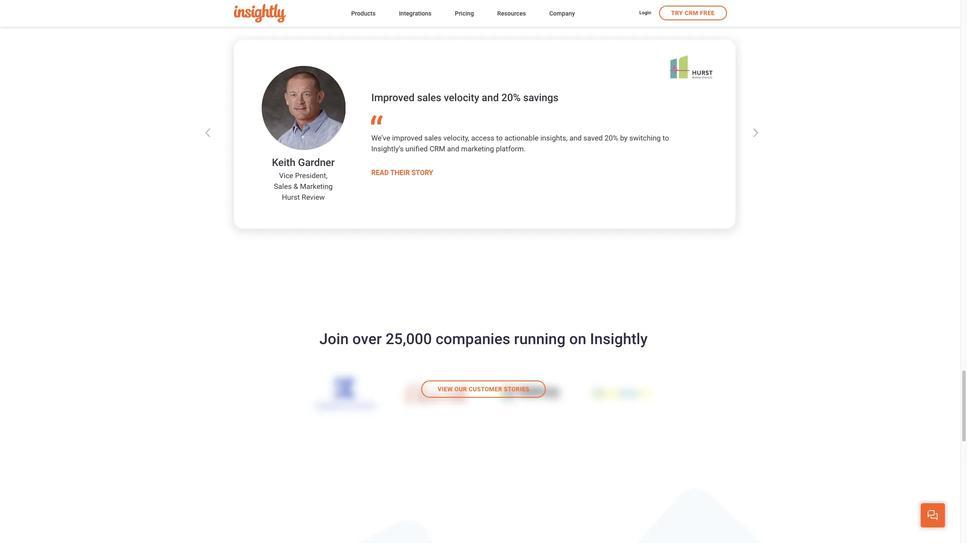 Task type: vqa. For each thing, say whether or not it's contained in the screenshot.
the right how
no



Task type: describe. For each thing, give the bounding box(es) containing it.
201105 hurst logo 2020 image
[[670, 55, 713, 79]]

sales
[[274, 182, 292, 191]]

0 horizontal spatial 20%
[[502, 92, 521, 104]]

read
[[372, 169, 389, 177]]

hurst
[[282, 193, 300, 202]]

1 to from the left
[[497, 134, 503, 142]]

improved
[[392, 134, 423, 142]]

20% inside we've improved sales velocity, access to actionable insights, and saved 20% by switching to insightly's unified crm and marketing platform.
[[605, 134, 619, 142]]

companies
[[436, 330, 510, 348]]

insightly logo image
[[234, 4, 286, 23]]

pricing link
[[455, 8, 474, 20]]

review
[[302, 193, 325, 202]]

by
[[620, 134, 628, 142]]

actionable
[[505, 134, 539, 142]]

keith gardner vice president, sales & marketing hurst review
[[272, 157, 335, 202]]

insights,
[[541, 134, 568, 142]]

sales inside we've improved sales velocity, access to actionable insights, and saved 20% by switching to insightly's unified crm and marketing platform.
[[425, 134, 442, 142]]

crm inside button
[[685, 10, 699, 16]]

keith
[[272, 157, 296, 169]]

company
[[549, 10, 575, 17]]

join
[[319, 330, 349, 348]]

view our customer stories link
[[279, 381, 688, 398]]

stories
[[504, 386, 530, 393]]

marketing
[[300, 182, 333, 191]]

insightly
[[590, 330, 648, 348]]

president,
[[295, 171, 328, 180]]

view our customer stories
[[438, 386, 530, 393]]

saved
[[584, 134, 603, 142]]

insightly's
[[372, 145, 404, 153]]

customer
[[469, 386, 502, 393]]

0 horizontal spatial and
[[447, 145, 460, 153]]

resources link
[[497, 8, 526, 20]]

crm inside we've improved sales velocity, access to actionable insights, and saved 20% by switching to insightly's unified crm and marketing platform.
[[430, 145, 446, 153]]

products
[[351, 10, 376, 17]]



Task type: locate. For each thing, give the bounding box(es) containing it.
on
[[569, 330, 586, 348]]

try crm free link
[[659, 6, 727, 20]]

1 horizontal spatial and
[[482, 92, 499, 104]]

velocity,
[[444, 134, 470, 142]]

read their story
[[372, 169, 434, 177]]

free
[[700, 10, 715, 16]]

improved
[[372, 92, 415, 104]]

view our customer stories button
[[421, 381, 546, 398]]

1 horizontal spatial crm
[[685, 10, 699, 16]]

to
[[497, 134, 503, 142], [663, 134, 670, 142]]

0 horizontal spatial to
[[497, 134, 503, 142]]

access
[[472, 134, 495, 142]]

try crm free
[[671, 10, 715, 16]]

0 vertical spatial and
[[482, 92, 499, 104]]

&
[[294, 182, 298, 191]]

join over 25,000 companies running on insightly
[[319, 330, 648, 348]]

0 vertical spatial 20%
[[502, 92, 521, 104]]

to up platform.
[[497, 134, 503, 142]]

0 vertical spatial sales
[[417, 92, 442, 104]]

20% left savings on the top right of page
[[502, 92, 521, 104]]

1 vertical spatial and
[[570, 134, 582, 142]]

and right "velocity"
[[482, 92, 499, 104]]

we've
[[372, 134, 391, 142]]

bloomberg company logo image
[[315, 379, 376, 408], [407, 383, 468, 404], [499, 386, 560, 402], [592, 388, 652, 399]]

read their story link
[[372, 167, 434, 178]]

2 horizontal spatial and
[[570, 134, 582, 142]]

crm
[[685, 10, 699, 16], [430, 145, 446, 153]]

to right 'switching'
[[663, 134, 670, 142]]

improved sales velocity and 20% savings
[[372, 92, 559, 104]]

over
[[353, 330, 382, 348]]

insightly logo link
[[234, 4, 337, 23]]

1 vertical spatial crm
[[430, 145, 446, 153]]

crm right try
[[685, 10, 699, 16]]

running
[[514, 330, 566, 348]]

login
[[640, 10, 651, 16]]

platform.
[[496, 145, 526, 153]]

story
[[412, 169, 434, 177]]

view
[[438, 386, 453, 393]]

integrations link
[[399, 8, 432, 20]]

savings
[[524, 92, 559, 104]]

quote orange image
[[372, 115, 384, 125]]

and down velocity,
[[447, 145, 460, 153]]

keith gardner image
[[261, 66, 346, 150]]

1 horizontal spatial to
[[663, 134, 670, 142]]

products link
[[351, 8, 376, 20]]

marketing
[[462, 145, 494, 153]]

25,000
[[386, 330, 432, 348]]

switching
[[630, 134, 661, 142]]

20%
[[502, 92, 521, 104], [605, 134, 619, 142]]

resources
[[497, 10, 526, 17]]

vice
[[279, 171, 294, 180]]

integrations
[[399, 10, 432, 17]]

and left saved
[[570, 134, 582, 142]]

unified
[[406, 145, 428, 153]]

20% left by
[[605, 134, 619, 142]]

2 vertical spatial and
[[447, 145, 460, 153]]

login link
[[640, 10, 651, 17]]

crm right unified
[[430, 145, 446, 153]]

we've improved sales velocity, access to actionable insights, and saved 20% by switching to insightly's unified crm and marketing platform.
[[372, 134, 670, 153]]

1 vertical spatial 20%
[[605, 134, 619, 142]]

their
[[391, 169, 410, 177]]

try crm free button
[[659, 6, 727, 20]]

company link
[[549, 8, 575, 20]]

pricing
[[455, 10, 474, 17]]

try
[[671, 10, 683, 16]]

1 horizontal spatial 20%
[[605, 134, 619, 142]]

sales left "velocity"
[[417, 92, 442, 104]]

sales up unified
[[425, 134, 442, 142]]

our
[[455, 386, 467, 393]]

2 to from the left
[[663, 134, 670, 142]]

and
[[482, 92, 499, 104], [570, 134, 582, 142], [447, 145, 460, 153]]

velocity
[[444, 92, 480, 104]]

0 horizontal spatial crm
[[430, 145, 446, 153]]

gardner
[[298, 157, 335, 169]]

0 vertical spatial crm
[[685, 10, 699, 16]]

sales
[[417, 92, 442, 104], [425, 134, 442, 142]]

1 vertical spatial sales
[[425, 134, 442, 142]]



